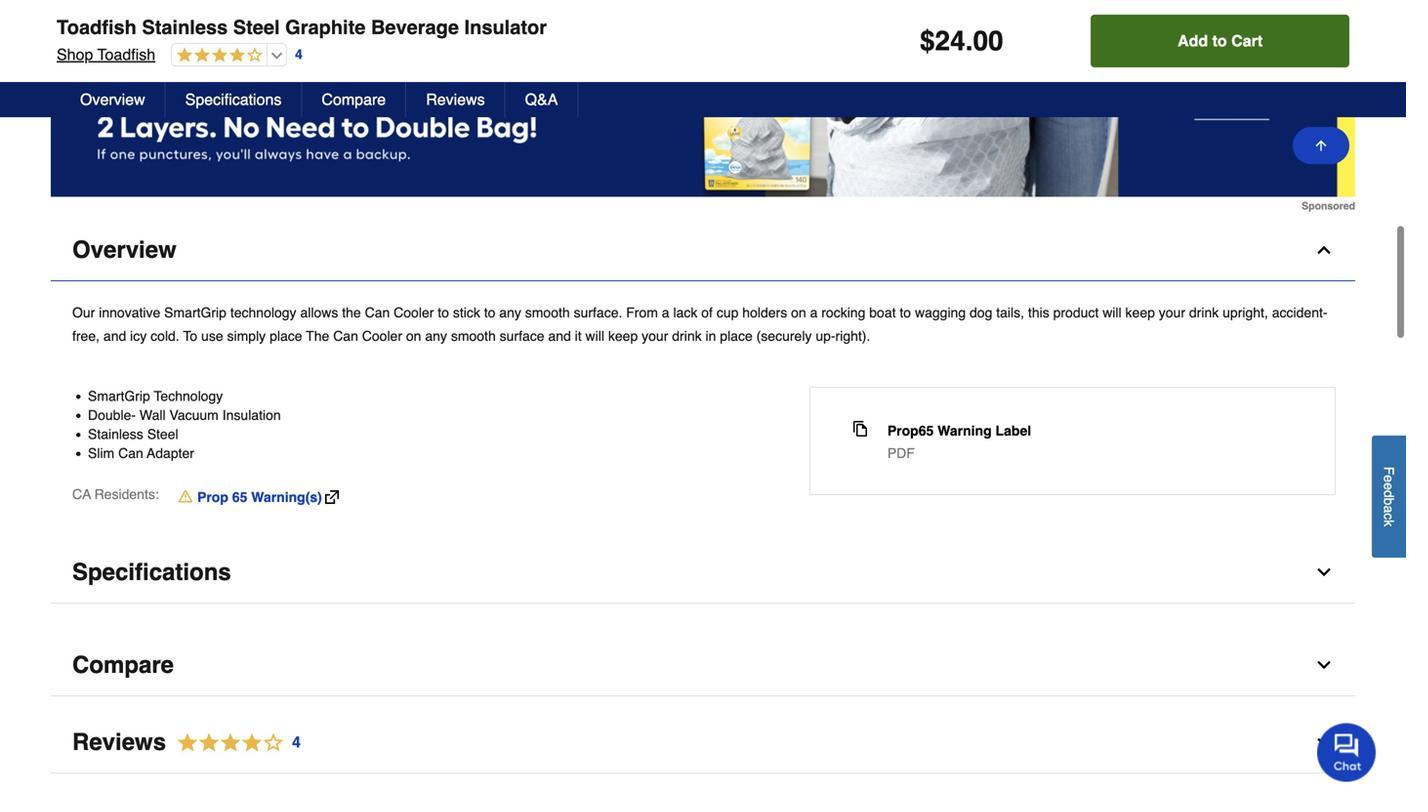 Task type: describe. For each thing, give the bounding box(es) containing it.
tails,
[[997, 305, 1025, 320]]

.
[[966, 25, 973, 57]]

2 place from the left
[[720, 328, 753, 344]]

vacuum
[[169, 407, 219, 423]]

1 horizontal spatial steel
[[233, 16, 280, 39]]

up-
[[816, 328, 836, 344]]

$ 24 . 00
[[920, 25, 1004, 57]]

beverage
[[371, 16, 459, 39]]

1 horizontal spatial compare
[[322, 90, 386, 108]]

2 e from the top
[[1382, 483, 1397, 490]]

to
[[183, 328, 197, 344]]

innovative
[[99, 305, 160, 320]]

1 horizontal spatial a
[[810, 305, 818, 320]]

0 vertical spatial cooler
[[394, 305, 434, 320]]

shop
[[57, 45, 93, 63]]

from
[[626, 305, 658, 320]]

1 vertical spatial any
[[425, 328, 447, 344]]

1 vertical spatial toadfish
[[97, 45, 155, 63]]

holders
[[743, 305, 788, 320]]

0 vertical spatial compare button
[[302, 82, 407, 117]]

f
[[1382, 467, 1397, 475]]

it
[[575, 328, 582, 344]]

accident-
[[1273, 305, 1328, 320]]

free,
[[72, 328, 100, 344]]

link icon image
[[325, 491, 339, 504]]

icy
[[130, 328, 147, 344]]

b
[[1382, 498, 1397, 505]]

right).
[[836, 328, 871, 344]]

k
[[1382, 520, 1397, 527]]

label
[[996, 423, 1032, 438]]

to right 'stick'
[[484, 305, 496, 320]]

prop65 warning label link
[[888, 421, 1032, 440]]

this
[[1029, 305, 1050, 320]]

residents:
[[94, 487, 159, 502]]

of
[[702, 305, 713, 320]]

(securely
[[757, 328, 812, 344]]

use
[[201, 328, 223, 344]]

add to cart button
[[1091, 15, 1350, 67]]

smartgrip inside our innovative smartgrip technology allows the can cooler to stick to any smooth surface. from a lack of cup holders on a rocking boat to wagging dog tails, this product will keep your drink upright, accident- free, and icy cold. to use simply place the can cooler on any smooth surface and it will keep your drink in place (securely up-right).
[[164, 305, 227, 320]]

stick
[[453, 305, 480, 320]]

4 stars image containing 4
[[166, 730, 302, 756]]

0 horizontal spatial compare
[[72, 652, 174, 679]]

chevron down image for specifications
[[1315, 563, 1334, 582]]

1 vertical spatial cooler
[[362, 328, 402, 344]]

advertisement region
[[51, 19, 1356, 212]]

ca residents:
[[72, 487, 159, 502]]

surface.
[[574, 305, 623, 320]]

lack
[[674, 305, 698, 320]]

chevron down image for reviews
[[1315, 733, 1334, 752]]

cup
[[717, 305, 739, 320]]

prop 65 warning(s) link
[[179, 488, 339, 507]]

warning image
[[179, 489, 192, 504]]

warning(s)
[[251, 490, 322, 505]]

rocking
[[822, 305, 866, 320]]

1 vertical spatial specifications button
[[51, 542, 1356, 604]]

1 vertical spatial overview button
[[51, 220, 1356, 281]]

q&a
[[525, 90, 558, 108]]

0 vertical spatial 4
[[295, 47, 303, 62]]

technology
[[230, 305, 297, 320]]

boat
[[870, 305, 896, 320]]

f e e d b a c k button
[[1372, 436, 1407, 558]]

shop toadfish
[[57, 45, 155, 63]]

0 vertical spatial 4 stars image
[[172, 47, 263, 65]]

stainless inside smartgrip technology double- wall vacuum insulation stainless steel slim can adapter
[[88, 426, 143, 442]]

the
[[306, 328, 329, 344]]

0 vertical spatial drink
[[1190, 305, 1219, 320]]

prop65 warning label pdf
[[888, 423, 1032, 461]]

in
[[706, 328, 716, 344]]

4 inside image
[[292, 733, 301, 751]]

$
[[920, 25, 935, 57]]

warning
[[938, 423, 992, 438]]

dog
[[970, 305, 993, 320]]

prop 65 warning(s)
[[197, 490, 322, 505]]

the
[[342, 305, 361, 320]]

to inside button
[[1213, 32, 1228, 50]]



Task type: vqa. For each thing, say whether or not it's contained in the screenshot.
Search Query 'TEXT FIELD'
no



Task type: locate. For each thing, give the bounding box(es) containing it.
0 horizontal spatial your
[[642, 328, 669, 344]]

stainless down double-
[[88, 426, 143, 442]]

can down the
[[333, 328, 358, 344]]

compare
[[322, 90, 386, 108], [72, 652, 174, 679]]

insulator
[[465, 16, 547, 39]]

chat invite button image
[[1318, 722, 1377, 782]]

keep down the from
[[608, 328, 638, 344]]

smartgrip up double-
[[88, 388, 150, 404]]

specifications for the top specifications button
[[185, 90, 282, 108]]

c
[[1382, 513, 1397, 520]]

a up up-
[[810, 305, 818, 320]]

reviews inside button
[[426, 90, 485, 108]]

1 horizontal spatial your
[[1159, 305, 1186, 320]]

00
[[973, 25, 1004, 57]]

0 vertical spatial reviews
[[426, 90, 485, 108]]

1 vertical spatial compare
[[72, 652, 174, 679]]

1 vertical spatial smooth
[[451, 328, 496, 344]]

1 vertical spatial steel
[[147, 426, 178, 442]]

overview button up of
[[51, 220, 1356, 281]]

2 vertical spatial can
[[118, 445, 143, 461]]

on right the
[[406, 328, 421, 344]]

0 vertical spatial toadfish
[[57, 16, 137, 39]]

toadfish stainless steel graphite beverage insulator
[[57, 16, 547, 39]]

overview up innovative in the top left of the page
[[72, 236, 177, 263]]

65
[[232, 490, 247, 505]]

to right add
[[1213, 32, 1228, 50]]

1 vertical spatial chevron down image
[[1315, 656, 1334, 675]]

0 vertical spatial overview
[[80, 90, 145, 108]]

graphite
[[285, 16, 366, 39]]

stainless up "shop toadfish"
[[142, 16, 228, 39]]

e up b
[[1382, 483, 1397, 490]]

your
[[1159, 305, 1186, 320], [642, 328, 669, 344]]

chevron down image inside specifications button
[[1315, 563, 1334, 582]]

0 horizontal spatial steel
[[147, 426, 178, 442]]

0 horizontal spatial smooth
[[451, 328, 496, 344]]

1 e from the top
[[1382, 475, 1397, 483]]

a up "k"
[[1382, 505, 1397, 513]]

1 horizontal spatial smartgrip
[[164, 305, 227, 320]]

to
[[1213, 32, 1228, 50], [438, 305, 449, 320], [484, 305, 496, 320], [900, 305, 911, 320]]

stainless
[[142, 16, 228, 39], [88, 426, 143, 442]]

1 horizontal spatial reviews
[[426, 90, 485, 108]]

and left icy
[[103, 328, 126, 344]]

any
[[499, 305, 522, 320], [425, 328, 447, 344]]

pdf
[[888, 445, 915, 461]]

can inside smartgrip technology double- wall vacuum insulation stainless steel slim can adapter
[[118, 445, 143, 461]]

1 vertical spatial specifications
[[72, 559, 231, 586]]

0 horizontal spatial on
[[406, 328, 421, 344]]

to right boat
[[900, 305, 911, 320]]

chevron down image for compare
[[1315, 656, 1334, 675]]

reviews
[[426, 90, 485, 108], [72, 729, 166, 756]]

steel
[[233, 16, 280, 39], [147, 426, 178, 442]]

1 vertical spatial compare button
[[51, 635, 1356, 697]]

smartgrip up to
[[164, 305, 227, 320]]

0 horizontal spatial drink
[[672, 328, 702, 344]]

0 vertical spatial smartgrip
[[164, 305, 227, 320]]

keep right product
[[1126, 305, 1155, 320]]

q&a button
[[506, 82, 579, 117]]

0 vertical spatial overview button
[[61, 82, 166, 117]]

4 stars image
[[172, 47, 263, 65], [166, 730, 302, 756]]

smartgrip
[[164, 305, 227, 320], [88, 388, 150, 404]]

drink down lack at the top of page
[[672, 328, 702, 344]]

technology
[[154, 388, 223, 404]]

can right the
[[365, 305, 390, 320]]

chevron down image
[[1315, 563, 1334, 582], [1315, 656, 1334, 675], [1315, 733, 1334, 752]]

wagging
[[915, 305, 966, 320]]

0 vertical spatial any
[[499, 305, 522, 320]]

smartgrip inside smartgrip technology double- wall vacuum insulation stainless steel slim can adapter
[[88, 388, 150, 404]]

d
[[1382, 490, 1397, 498]]

1 vertical spatial keep
[[608, 328, 638, 344]]

1 horizontal spatial and
[[548, 328, 571, 344]]

will right product
[[1103, 305, 1122, 320]]

smooth
[[525, 305, 570, 320], [451, 328, 496, 344]]

0 horizontal spatial keep
[[608, 328, 638, 344]]

cooler right the
[[362, 328, 402, 344]]

smooth down 'stick'
[[451, 328, 496, 344]]

1 vertical spatial drink
[[672, 328, 702, 344]]

2 chevron down image from the top
[[1315, 656, 1334, 675]]

can right slim
[[118, 445, 143, 461]]

drink left upright,
[[1190, 305, 1219, 320]]

0 horizontal spatial any
[[425, 328, 447, 344]]

compare button
[[302, 82, 407, 117], [51, 635, 1356, 697]]

wall
[[140, 407, 166, 423]]

0 vertical spatial steel
[[233, 16, 280, 39]]

0 vertical spatial specifications
[[185, 90, 282, 108]]

chevron up image
[[1315, 240, 1334, 260]]

overview button
[[61, 82, 166, 117], [51, 220, 1356, 281]]

toadfish up "shop toadfish"
[[57, 16, 137, 39]]

specifications
[[185, 90, 282, 108], [72, 559, 231, 586]]

toadfish right shop
[[97, 45, 155, 63]]

e up 'd'
[[1382, 475, 1397, 483]]

toadfish
[[57, 16, 137, 39], [97, 45, 155, 63]]

a inside button
[[1382, 505, 1397, 513]]

1 vertical spatial stainless
[[88, 426, 143, 442]]

steel inside smartgrip technology double- wall vacuum insulation stainless steel slim can adapter
[[147, 426, 178, 442]]

1 and from the left
[[103, 328, 126, 344]]

smooth up surface
[[525, 305, 570, 320]]

1 vertical spatial can
[[333, 328, 358, 344]]

1 place from the left
[[270, 328, 302, 344]]

and
[[103, 328, 126, 344], [548, 328, 571, 344]]

steel up 'adapter'
[[147, 426, 178, 442]]

will right it
[[586, 328, 605, 344]]

0 vertical spatial compare
[[322, 90, 386, 108]]

1 vertical spatial smartgrip
[[88, 388, 150, 404]]

0 horizontal spatial smartgrip
[[88, 388, 150, 404]]

0 vertical spatial will
[[1103, 305, 1122, 320]]

adapter
[[147, 445, 194, 461]]

cooler left 'stick'
[[394, 305, 434, 320]]

a
[[662, 305, 670, 320], [810, 305, 818, 320], [1382, 505, 1397, 513]]

0 horizontal spatial place
[[270, 328, 302, 344]]

1 horizontal spatial place
[[720, 328, 753, 344]]

0 horizontal spatial can
[[118, 445, 143, 461]]

1 horizontal spatial drink
[[1190, 305, 1219, 320]]

0 vertical spatial specifications button
[[166, 82, 302, 117]]

ca
[[72, 487, 91, 502]]

overview button down "shop toadfish"
[[61, 82, 166, 117]]

1 vertical spatial will
[[586, 328, 605, 344]]

specifications for the bottom specifications button
[[72, 559, 231, 586]]

0 vertical spatial keep
[[1126, 305, 1155, 320]]

on
[[791, 305, 807, 320], [406, 328, 421, 344]]

0 horizontal spatial reviews
[[72, 729, 166, 756]]

prop
[[197, 490, 228, 505]]

1 horizontal spatial any
[[499, 305, 522, 320]]

reviews button
[[407, 82, 506, 117]]

add to cart
[[1178, 32, 1263, 50]]

0 horizontal spatial a
[[662, 305, 670, 320]]

any left surface
[[425, 328, 447, 344]]

keep
[[1126, 305, 1155, 320], [608, 328, 638, 344]]

f e e d b a c k
[[1382, 467, 1397, 527]]

0 vertical spatial on
[[791, 305, 807, 320]]

upright,
[[1223, 305, 1269, 320]]

overview
[[80, 90, 145, 108], [72, 236, 177, 263]]

slim
[[88, 445, 115, 461]]

document image
[[853, 421, 868, 436]]

a left lack at the top of page
[[662, 305, 670, 320]]

0 vertical spatial stainless
[[142, 16, 228, 39]]

1 chevron down image from the top
[[1315, 563, 1334, 582]]

overview for top overview button
[[80, 90, 145, 108]]

2 vertical spatial chevron down image
[[1315, 733, 1334, 752]]

0 vertical spatial your
[[1159, 305, 1186, 320]]

1 horizontal spatial smooth
[[525, 305, 570, 320]]

1 vertical spatial overview
[[72, 236, 177, 263]]

surface
[[500, 328, 545, 344]]

insulation
[[222, 407, 281, 423]]

will
[[1103, 305, 1122, 320], [586, 328, 605, 344]]

your down the from
[[642, 328, 669, 344]]

double-
[[88, 407, 136, 423]]

1 vertical spatial your
[[642, 328, 669, 344]]

smartgrip technology double- wall vacuum insulation stainless steel slim can adapter
[[88, 388, 281, 461]]

overview for bottommost overview button
[[72, 236, 177, 263]]

on up (securely
[[791, 305, 807, 320]]

2 horizontal spatial a
[[1382, 505, 1397, 513]]

our innovative smartgrip technology allows the can cooler to stick to any smooth surface. from a lack of cup holders on a rocking boat to wagging dog tails, this product will keep your drink upright, accident- free, and icy cold. to use simply place the can cooler on any smooth surface and it will keep your drink in place (securely up-right).
[[72, 305, 1328, 344]]

2 and from the left
[[548, 328, 571, 344]]

our
[[72, 305, 95, 320]]

1 horizontal spatial can
[[333, 328, 358, 344]]

allows
[[300, 305, 338, 320]]

cart
[[1232, 32, 1263, 50]]

1 vertical spatial 4 stars image
[[166, 730, 302, 756]]

any up surface
[[499, 305, 522, 320]]

to left 'stick'
[[438, 305, 449, 320]]

1 vertical spatial reviews
[[72, 729, 166, 756]]

1 horizontal spatial keep
[[1126, 305, 1155, 320]]

place
[[270, 328, 302, 344], [720, 328, 753, 344]]

0 vertical spatial can
[[365, 305, 390, 320]]

and left it
[[548, 328, 571, 344]]

1 vertical spatial 4
[[292, 733, 301, 751]]

place left the
[[270, 328, 302, 344]]

3 chevron down image from the top
[[1315, 733, 1334, 752]]

0 vertical spatial chevron down image
[[1315, 563, 1334, 582]]

add
[[1178, 32, 1208, 50]]

arrow up image
[[1314, 138, 1329, 153]]

4
[[295, 47, 303, 62], [292, 733, 301, 751]]

product
[[1054, 305, 1099, 320]]

steel left graphite
[[233, 16, 280, 39]]

24
[[935, 25, 966, 57]]

cooler
[[394, 305, 434, 320], [362, 328, 402, 344]]

cold.
[[151, 328, 179, 344]]

1 horizontal spatial on
[[791, 305, 807, 320]]

overview down "shop toadfish"
[[80, 90, 145, 108]]

0 horizontal spatial will
[[586, 328, 605, 344]]

your left upright,
[[1159, 305, 1186, 320]]

can
[[365, 305, 390, 320], [333, 328, 358, 344], [118, 445, 143, 461]]

simply
[[227, 328, 266, 344]]

1 horizontal spatial will
[[1103, 305, 1122, 320]]

1 vertical spatial on
[[406, 328, 421, 344]]

2 horizontal spatial can
[[365, 305, 390, 320]]

drink
[[1190, 305, 1219, 320], [672, 328, 702, 344]]

place down cup
[[720, 328, 753, 344]]

prop65
[[888, 423, 934, 438]]

0 vertical spatial smooth
[[525, 305, 570, 320]]

0 horizontal spatial and
[[103, 328, 126, 344]]



